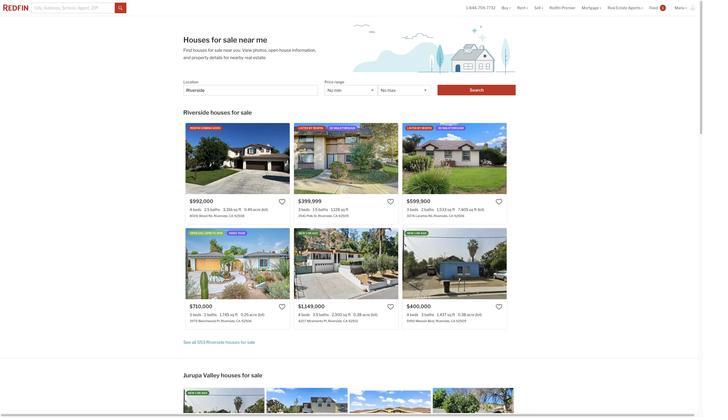 Task type: locate. For each thing, give the bounding box(es) containing it.
riverside, down 3,316
[[214, 214, 228, 218]]

0 horizontal spatial photo of 5950 mission blvd, riverside, ca 92509 image
[[183, 388, 265, 417]]

1 vertical spatial favorite button image
[[496, 303, 503, 310]]

photo of 8056 townsend dr, riverside, ca 92509 image
[[267, 388, 348, 417]]

3 beds for $710,000
[[190, 312, 201, 317]]

92506 down 0.25
[[242, 319, 252, 323]]

all
[[192, 340, 196, 345]]

ca left 92509
[[451, 319, 456, 323]]

for inside view photos, open house information, and property details for nearby real estate.
[[224, 55, 229, 60]]

4 beds for $400,000
[[407, 312, 419, 317]]

miramonte
[[307, 319, 323, 323]]

3 beds for $599,900
[[407, 207, 419, 212]]

2 horizontal spatial 4
[[407, 312, 409, 317]]

ca down 1,533 sq ft
[[449, 214, 454, 218]]

3 beds
[[298, 207, 310, 212], [407, 207, 419, 212], [190, 312, 201, 317]]

92506
[[454, 214, 465, 218], [242, 319, 252, 323]]

ft left "7,405"
[[453, 207, 455, 212]]

7,405 sq ft (lot)
[[458, 207, 485, 212]]

ago down laramie
[[421, 232, 427, 235]]

1 horizontal spatial rd,
[[429, 214, 433, 218]]

2 3d from the left
[[438, 127, 442, 130]]

rd, right laramie
[[429, 214, 433, 218]]

1.5
[[313, 207, 318, 212]]

1 down 3076
[[415, 232, 416, 235]]

2,300 sq ft
[[332, 312, 351, 317]]

3 redfin from the left
[[422, 127, 432, 130]]

1 pl, from the left
[[217, 319, 221, 323]]

0 horizontal spatial rd,
[[209, 214, 213, 218]]

1 vertical spatial 2
[[204, 312, 207, 317]]

no left min
[[328, 88, 334, 93]]

near up view
[[239, 35, 255, 44]]

range
[[335, 80, 345, 84]]

favorite button checkbox for $1,149,000
[[388, 303, 394, 310]]

4207 miramonte pl, riverside, ca 92501
[[298, 319, 358, 323]]

$992,000
[[190, 199, 213, 204]]

2
[[422, 207, 424, 212], [204, 312, 207, 317]]

baths up blvd,
[[425, 312, 435, 317]]

3 baths
[[422, 312, 435, 317]]

favorite button image
[[496, 198, 503, 205], [496, 303, 503, 310]]

hr down polk
[[308, 232, 312, 235]]

sell
[[535, 6, 541, 10]]

acre
[[253, 207, 261, 212], [250, 312, 257, 317], [363, 312, 370, 317], [467, 312, 475, 317]]

1 0.38 acre (lot) from the left
[[354, 312, 378, 317]]

1 redfin from the left
[[190, 127, 200, 130]]

riverside, for $400,000
[[436, 319, 451, 323]]

riverside, down 1,437
[[436, 319, 451, 323]]

0 horizontal spatial new
[[188, 391, 195, 395]]

sq for $1,149,000
[[343, 312, 347, 317]]

2 up laramie
[[422, 207, 424, 212]]

2 no from the left
[[381, 88, 387, 93]]

2 up beechwood
[[204, 312, 207, 317]]

ca down "2,300 sq ft"
[[343, 319, 348, 323]]

1 horizontal spatial new 1 hr ago
[[299, 232, 318, 235]]

buy ▾ button
[[502, 0, 511, 16]]

2 baths for $599,900
[[422, 207, 434, 212]]

sell ▾ button
[[535, 0, 544, 16]]

4 up 5950
[[407, 312, 409, 317]]

favorite button image for $399,999
[[388, 198, 394, 205]]

1 right feed
[[663, 6, 664, 10]]

2 baths up laramie
[[422, 207, 434, 212]]

1 horizontal spatial near
[[239, 35, 255, 44]]

sq right 1,533
[[448, 207, 452, 212]]

1 rd, from the left
[[209, 214, 213, 218]]

1,533 sq ft
[[437, 207, 455, 212]]

(lot) for $710,000
[[258, 312, 265, 317]]

favorite button image for $400,000
[[496, 303, 503, 310]]

3541 polk st, riverside, ca 92505
[[298, 214, 349, 218]]

pl, down 1,745
[[217, 319, 221, 323]]

1 horizontal spatial by
[[418, 127, 421, 130]]

0.38 acre (lot)
[[354, 312, 378, 317], [458, 312, 482, 317]]

4
[[190, 207, 192, 212], [298, 312, 301, 317], [407, 312, 409, 317]]

1 horizontal spatial new
[[299, 232, 305, 235]]

redfin premier button
[[547, 0, 579, 16]]

0.38 for $400,000
[[458, 312, 467, 317]]

0 horizontal spatial hr
[[197, 391, 201, 395]]

3 beds up 3975
[[190, 312, 201, 317]]

photo of 3076 laramie rd, riverside, ca 92506 image
[[403, 123, 507, 194], [507, 123, 612, 194]]

ft for $1,149,000
[[348, 312, 351, 317]]

2 pl, from the left
[[324, 319, 328, 323]]

2 horizontal spatial hr
[[417, 232, 420, 235]]

ft up 92505
[[346, 207, 349, 212]]

pl, for $1,149,000
[[324, 319, 328, 323]]

acre right 0.25
[[250, 312, 257, 317]]

1 photo of 8006 wood rd, riverside, ca 92508 image from the left
[[186, 123, 290, 194]]

4 beds
[[190, 207, 201, 212], [298, 312, 310, 317], [407, 312, 419, 317]]

new 1 hr ago down polk
[[299, 232, 318, 235]]

4 beds up 8006
[[190, 207, 201, 212]]

beds up the 4207
[[302, 312, 310, 317]]

0.38 up 92509
[[458, 312, 467, 317]]

riverside, down 1,745 sq ft on the bottom left of page
[[221, 319, 236, 323]]

riverside up redfin coming soon
[[183, 109, 209, 116]]

new down 3076
[[408, 232, 414, 235]]

listed for $399,999
[[299, 127, 309, 130]]

favorite button checkbox
[[496, 198, 503, 205], [279, 303, 286, 310], [496, 303, 503, 310]]

2 favorite button image from the top
[[496, 303, 503, 310]]

real estate agents ▾ button
[[605, 0, 647, 16]]

1 by from the left
[[309, 127, 313, 130]]

favorite button checkbox for $399,999
[[388, 198, 394, 205]]

pl, for $710,000
[[217, 319, 221, 323]]

1 no from the left
[[328, 88, 334, 93]]

92505
[[339, 214, 349, 218]]

1 horizontal spatial pl,
[[324, 319, 328, 323]]

house
[[280, 48, 292, 53]]

3 beds for $399,999
[[298, 207, 310, 212]]

baths up the 4207 miramonte pl, riverside, ca 92501
[[319, 312, 329, 317]]

rd,
[[209, 214, 213, 218], [429, 214, 433, 218]]

0 horizontal spatial 3d
[[330, 127, 333, 130]]

92509
[[456, 319, 467, 323]]

1
[[663, 6, 664, 10], [306, 232, 307, 235], [415, 232, 416, 235], [195, 391, 197, 395]]

0 vertical spatial 2
[[422, 207, 424, 212]]

redfin for $399,999
[[313, 127, 323, 130]]

riverside, for $710,000
[[221, 319, 236, 323]]

acre right the 0.49
[[253, 207, 261, 212]]

ago down valley
[[202, 391, 207, 395]]

1 listed by redfin from the left
[[299, 127, 323, 130]]

0 horizontal spatial listed
[[299, 127, 309, 130]]

▾ right sell
[[542, 6, 544, 10]]

rd, for $992,000
[[209, 214, 213, 218]]

4 beds up 5950
[[407, 312, 419, 317]]

you.
[[233, 48, 241, 53]]

baths for $992,000
[[211, 207, 220, 212]]

hr
[[308, 232, 312, 235], [417, 232, 420, 235], [197, 391, 201, 395]]

houses
[[193, 48, 207, 53], [211, 109, 230, 116], [226, 340, 240, 345], [221, 372, 241, 379]]

1 3d from the left
[[330, 127, 333, 130]]

sq for $400,000
[[448, 312, 452, 317]]

baths for $1,149,000
[[319, 312, 329, 317]]

1 photo of 3076 laramie rd, riverside, ca 92506 image from the left
[[403, 123, 507, 194]]

▾ right mortgage
[[600, 6, 602, 10]]

real
[[608, 6, 616, 10]]

12pm
[[205, 232, 212, 235]]

2 listed from the left
[[408, 127, 417, 130]]

5 ▾ from the left
[[642, 6, 644, 10]]

beds up 5950
[[410, 312, 419, 317]]

3d walkthrough for $599,900
[[438, 127, 464, 130]]

0.38 acre (lot) for $1,149,000
[[354, 312, 378, 317]]

ago down st,
[[312, 232, 318, 235]]

5950 mission blvd, riverside, ca 92509
[[407, 319, 467, 323]]

1 horizontal spatial ago
[[312, 232, 318, 235]]

3 beds up 3076
[[407, 207, 419, 212]]

riverside, down 1,533
[[434, 214, 449, 218]]

ca
[[229, 214, 234, 218], [334, 214, 338, 218], [449, 214, 454, 218], [236, 319, 241, 323], [343, 319, 348, 323], [451, 319, 456, 323]]

3975
[[190, 319, 198, 323]]

ago for $1,149,000
[[312, 232, 318, 235]]

1 walkthrough from the left
[[334, 127, 356, 130]]

0 horizontal spatial walkthrough
[[334, 127, 356, 130]]

3 up 3541 on the left of page
[[298, 207, 301, 212]]

0.38 acre (lot) up 92501
[[354, 312, 378, 317]]

92506 down "7,405"
[[454, 214, 465, 218]]

st,
[[314, 214, 318, 218]]

new down 3541 on the left of page
[[299, 232, 305, 235]]

video tour
[[229, 232, 245, 235]]

photo of 4207 miramonte pl, riverside, ca 92501 image
[[294, 228, 399, 299], [399, 228, 503, 299]]

beds up 3076
[[410, 207, 419, 212]]

listed for $599,900
[[408, 127, 417, 130]]

0 horizontal spatial 92506
[[242, 319, 252, 323]]

baths up beechwood
[[207, 312, 217, 317]]

2 photo of 3975 beechwood pl, riverside, ca 92506 image from the left
[[290, 228, 394, 299]]

0 horizontal spatial 2 baths
[[204, 312, 217, 317]]

3541
[[298, 214, 306, 218]]

beds for $400,000
[[410, 312, 419, 317]]

sq right 1,437
[[448, 312, 452, 317]]

pl, down 3.5 baths
[[324, 319, 328, 323]]

3 beds up 3541 on the left of page
[[298, 207, 310, 212]]

4 ▾ from the left
[[600, 6, 602, 10]]

baths up 3541 polk st, riverside, ca 92505
[[319, 207, 328, 212]]

▾ for buy ▾
[[510, 6, 511, 10]]

7732
[[487, 6, 496, 10]]

2 0.38 from the left
[[458, 312, 467, 317]]

2 ▾ from the left
[[527, 6, 529, 10]]

hr for $400,000
[[417, 232, 420, 235]]

1 vertical spatial near
[[224, 48, 232, 53]]

no for no max
[[381, 88, 387, 93]]

1-
[[467, 6, 470, 10]]

2 for $599,900
[[422, 207, 424, 212]]

walkthrough
[[334, 127, 356, 130], [443, 127, 464, 130]]

0 horizontal spatial redfin
[[190, 127, 200, 130]]

0.49
[[244, 207, 252, 212]]

▾ right buy
[[510, 6, 511, 10]]

photo of 3975 beechwood pl, riverside, ca 92506 image
[[186, 228, 290, 299], [290, 228, 394, 299]]

new
[[299, 232, 305, 235], [408, 232, 414, 235], [188, 391, 195, 395]]

0 vertical spatial photo of 5950 mission blvd, riverside, ca 92509 image
[[403, 228, 507, 299]]

houses right valley
[[221, 372, 241, 379]]

0 horizontal spatial pl,
[[217, 319, 221, 323]]

photo of 5627 sharon way, jurupa valley, ca 92509 image
[[433, 388, 514, 417]]

3 up mission
[[422, 312, 424, 317]]

new 1 hr ago for $400,000
[[408, 232, 427, 235]]

4 for $992,000
[[190, 207, 192, 212]]

ft up 92508
[[239, 207, 241, 212]]

2 rd, from the left
[[429, 214, 433, 218]]

3 up 3975
[[190, 312, 192, 317]]

1 horizontal spatial 92506
[[454, 214, 465, 218]]

hr down jurupa
[[197, 391, 201, 395]]

2 3d walkthrough from the left
[[438, 127, 464, 130]]

0 horizontal spatial 0.38
[[354, 312, 362, 317]]

0 horizontal spatial no
[[328, 88, 334, 93]]

favorite button image
[[279, 198, 286, 205], [388, 198, 394, 205], [279, 303, 286, 310], [388, 303, 394, 310]]

4 up the 4207
[[298, 312, 301, 317]]

1 horizontal spatial 4
[[298, 312, 301, 317]]

2 walkthrough from the left
[[443, 127, 464, 130]]

beds up 3541 on the left of page
[[302, 207, 310, 212]]

0 horizontal spatial 4
[[190, 207, 192, 212]]

2 listed by redfin from the left
[[408, 127, 432, 130]]

for
[[211, 35, 222, 44], [208, 48, 214, 53], [224, 55, 229, 60], [232, 109, 240, 116], [241, 340, 247, 345], [242, 372, 250, 379]]

0.38 acre (lot) up 92509
[[458, 312, 482, 317]]

sq right 2,300
[[343, 312, 347, 317]]

photo of 8006 wood rd, riverside, ca 92508 image
[[186, 123, 290, 194], [290, 123, 394, 194]]

1 horizontal spatial 3d
[[438, 127, 442, 130]]

1 horizontal spatial 3d walkthrough
[[438, 127, 464, 130]]

0 horizontal spatial 0.38 acre (lot)
[[354, 312, 378, 317]]

riverside, down 1.5 baths
[[318, 214, 333, 218]]

2 horizontal spatial redfin
[[422, 127, 432, 130]]

0 vertical spatial 2 baths
[[422, 207, 434, 212]]

1 horizontal spatial 0.38 acre (lot)
[[458, 312, 482, 317]]

ft right 1,437
[[453, 312, 455, 317]]

houses down 3975 beechwood pl, riverside, ca 92506
[[226, 340, 240, 345]]

1,128
[[331, 207, 340, 212]]

riverside, for $599,900
[[434, 214, 449, 218]]

no left max
[[381, 88, 387, 93]]

3d
[[330, 127, 333, 130], [438, 127, 442, 130]]

92506 for $710,000
[[242, 319, 252, 323]]

759-
[[478, 6, 487, 10]]

7,405
[[458, 207, 469, 212]]

0 horizontal spatial listed by redfin
[[299, 127, 323, 130]]

ft left 0.25
[[235, 312, 238, 317]]

0 horizontal spatial 4 beds
[[190, 207, 201, 212]]

sq right 1,745
[[230, 312, 234, 317]]

favorite button image for $599,900
[[496, 198, 503, 205]]

1 vertical spatial 2 baths
[[204, 312, 217, 317]]

4 beds for $1,149,000
[[298, 312, 310, 317]]

tour
[[238, 232, 245, 235]]

1 3d walkthrough from the left
[[330, 127, 356, 130]]

baths
[[211, 207, 220, 212], [319, 207, 328, 212], [425, 207, 434, 212], [207, 312, 217, 317], [319, 312, 329, 317], [425, 312, 435, 317]]

1 horizontal spatial listed by redfin
[[408, 127, 432, 130]]

3 ▾ from the left
[[542, 6, 544, 10]]

ft up 92501
[[348, 312, 351, 317]]

by for $399,999
[[309, 127, 313, 130]]

0 horizontal spatial 3d walkthrough
[[330, 127, 356, 130]]

1 horizontal spatial 4 beds
[[298, 312, 310, 317]]

2 baths for $710,000
[[204, 312, 217, 317]]

location
[[184, 80, 199, 84]]

estate.
[[253, 55, 267, 60]]

4 for $1,149,000
[[298, 312, 301, 317]]

premier
[[562, 6, 576, 10]]

4 up 8006
[[190, 207, 192, 212]]

▾ right agents
[[642, 6, 644, 10]]

beds up 8006
[[193, 207, 201, 212]]

listed by redfin
[[299, 127, 323, 130], [408, 127, 432, 130]]

riverside, down 2,300
[[328, 319, 343, 323]]

0 horizontal spatial 3 beds
[[190, 312, 201, 317]]

baths up 3076 laramie rd, riverside, ca 92506
[[425, 207, 434, 212]]

1 favorite button image from the top
[[496, 198, 503, 205]]

1,745
[[220, 312, 230, 317]]

1 horizontal spatial photo of 5950 mission blvd, riverside, ca 92509 image
[[403, 228, 507, 299]]

ca down 3,316 sq ft
[[229, 214, 234, 218]]

2.5
[[204, 207, 210, 212]]

sq up 92505
[[341, 207, 345, 212]]

ago for $400,000
[[421, 232, 427, 235]]

photo of 5950 mission blvd, riverside, ca 92509 image
[[403, 228, 507, 299], [183, 388, 265, 417]]

1 horizontal spatial 2
[[422, 207, 424, 212]]

0 vertical spatial favorite button image
[[496, 198, 503, 205]]

2 horizontal spatial new 1 hr ago
[[408, 232, 427, 235]]

1 horizontal spatial no
[[381, 88, 387, 93]]

beds for $710,000
[[193, 312, 201, 317]]

▾ right maria
[[686, 6, 688, 10]]

submit search image
[[119, 6, 123, 10]]

hr down laramie
[[417, 232, 420, 235]]

1 horizontal spatial 2 baths
[[422, 207, 434, 212]]

3 up 3076
[[407, 207, 409, 212]]

1 vertical spatial 92506
[[242, 319, 252, 323]]

2.5 baths
[[204, 207, 220, 212]]

0 horizontal spatial by
[[309, 127, 313, 130]]

acre right 1,437 sq ft
[[467, 312, 475, 317]]

price range
[[325, 80, 345, 84]]

1 horizontal spatial redfin
[[313, 127, 323, 130]]

2 redfin from the left
[[313, 127, 323, 130]]

1 horizontal spatial 0.38
[[458, 312, 467, 317]]

riverside right the 553
[[206, 340, 225, 345]]

1 horizontal spatial listed
[[408, 127, 417, 130]]

1 listed from the left
[[299, 127, 309, 130]]

2 baths up beechwood
[[204, 312, 217, 317]]

0 vertical spatial riverside
[[183, 109, 209, 116]]

3 for $599,900
[[407, 207, 409, 212]]

buy ▾
[[502, 6, 511, 10]]

▾ right rent
[[527, 6, 529, 10]]

listed by redfin for $399,999
[[299, 127, 323, 130]]

(lot)
[[262, 207, 268, 212], [478, 207, 485, 212], [258, 312, 265, 317], [371, 312, 378, 317], [476, 312, 482, 317]]

new 1 hr ago down jurupa
[[188, 391, 207, 395]]

me
[[256, 35, 268, 44]]

sq up 92508
[[234, 207, 238, 212]]

open sat, 12pm to 3pm
[[190, 232, 223, 235]]

near left you.
[[224, 48, 232, 53]]

no max
[[381, 88, 396, 93]]

new for $1,149,000
[[299, 232, 305, 235]]

photo of 3541 polk st, riverside, ca 92505 image
[[294, 123, 399, 194], [399, 123, 503, 194]]

0 horizontal spatial 2
[[204, 312, 207, 317]]

2 horizontal spatial ago
[[421, 232, 427, 235]]

1 0.38 from the left
[[354, 312, 362, 317]]

sq for $992,000
[[234, 207, 238, 212]]

0.38 up 92501
[[354, 312, 362, 317]]

search button
[[438, 85, 516, 95]]

beds up 3975
[[193, 312, 201, 317]]

near
[[239, 35, 255, 44], [224, 48, 232, 53]]

sale
[[223, 35, 237, 44], [215, 48, 223, 53], [241, 109, 252, 116], [247, 340, 255, 345], [251, 372, 263, 379]]

4 beds up the 4207
[[298, 312, 310, 317]]

2 horizontal spatial new
[[408, 232, 414, 235]]

6 ▾ from the left
[[686, 6, 688, 10]]

rd, down 2.5 baths
[[209, 214, 213, 218]]

2,300
[[332, 312, 342, 317]]

1 horizontal spatial hr
[[308, 232, 312, 235]]

favorite button checkbox
[[279, 198, 286, 205], [388, 198, 394, 205], [388, 303, 394, 310]]

$710,000
[[190, 304, 213, 309]]

553
[[197, 340, 206, 345]]

new down jurupa
[[188, 391, 195, 395]]

photos,
[[253, 48, 268, 53]]

new 1 hr ago down laramie
[[408, 232, 427, 235]]

2 by from the left
[[418, 127, 421, 130]]

sq for $710,000
[[230, 312, 234, 317]]

riverside
[[183, 109, 209, 116], [206, 340, 225, 345]]

ca down 1,745 sq ft on the bottom left of page
[[236, 319, 241, 323]]

1 horizontal spatial 3 beds
[[298, 207, 310, 212]]

4 for $400,000
[[407, 312, 409, 317]]

new for $400,000
[[408, 232, 414, 235]]

2 photo of 3076 laramie rd, riverside, ca 92506 image from the left
[[507, 123, 612, 194]]

3975 beechwood pl, riverside, ca 92506
[[190, 319, 252, 323]]

1 ▾ from the left
[[510, 6, 511, 10]]

sq right "7,405"
[[470, 207, 474, 212]]

baths up the 8006 wood rd, riverside, ca 92508
[[211, 207, 220, 212]]

City, Address, School, Agent, ZIP search field
[[184, 85, 318, 96]]

1 horizontal spatial walkthrough
[[443, 127, 464, 130]]

ca down 1,128
[[334, 214, 338, 218]]

see
[[184, 340, 191, 345]]

2 0.38 acre (lot) from the left
[[458, 312, 482, 317]]

3,316
[[223, 207, 233, 212]]

(lot) for $400,000
[[476, 312, 482, 317]]

open
[[269, 48, 279, 53]]

by for $599,900
[[418, 127, 421, 130]]

2 horizontal spatial 3 beds
[[407, 207, 419, 212]]

2 horizontal spatial 4 beds
[[407, 312, 419, 317]]

details
[[210, 55, 223, 60]]

0 vertical spatial 92506
[[454, 214, 465, 218]]

ft for $399,999
[[346, 207, 349, 212]]

new 1 hr ago for $1,149,000
[[299, 232, 318, 235]]



Task type: vqa. For each thing, say whether or not it's contained in the screenshot.
favorite button image related to $399,999
yes



Task type: describe. For each thing, give the bounding box(es) containing it.
find
[[184, 48, 192, 53]]

price
[[325, 80, 334, 84]]

riverside houses for sale
[[183, 109, 252, 116]]

1,437
[[437, 312, 447, 317]]

view photos, open house information, and property details for nearby real estate.
[[184, 48, 316, 60]]

maria
[[675, 6, 685, 10]]

City, Address, School, Agent, ZIP search field
[[31, 3, 115, 13]]

3076
[[407, 214, 415, 218]]

1 vertical spatial photo of 5950 mission blvd, riverside, ca 92509 image
[[183, 388, 265, 417]]

92501
[[349, 319, 358, 323]]

2 photo of 3541 polk st, riverside, ca 92505 image from the left
[[399, 123, 503, 194]]

search
[[470, 88, 484, 93]]

no for no min
[[328, 88, 334, 93]]

rent ▾ button
[[515, 0, 532, 16]]

$1,149,000
[[298, 304, 325, 309]]

feed
[[650, 6, 658, 10]]

redfin premier
[[550, 6, 576, 10]]

rent ▾
[[518, 6, 529, 10]]

see all 553 riverside houses for sale
[[184, 340, 255, 345]]

▾ for rent ▾
[[527, 6, 529, 10]]

1 photo of 4207 miramonte pl, riverside, ca 92501 image from the left
[[294, 228, 399, 299]]

ft for $710,000
[[235, 312, 238, 317]]

jurupa
[[183, 372, 202, 379]]

favorite button checkbox for $400,000
[[496, 303, 503, 310]]

beds for $1,149,000
[[302, 312, 310, 317]]

valley
[[203, 372, 220, 379]]

riverside, for $1,149,000
[[328, 319, 343, 323]]

photo of 4080 pedley rd #47, riverside, ca 92509 image
[[350, 391, 431, 417]]

video
[[229, 232, 237, 235]]

3 for $399,999
[[298, 207, 301, 212]]

baths for $399,999
[[319, 207, 328, 212]]

3076 laramie rd, riverside, ca 92506
[[407, 214, 465, 218]]

sell ▾ button
[[532, 0, 547, 16]]

beechwood
[[199, 319, 216, 323]]

0 vertical spatial near
[[239, 35, 255, 44]]

sell ▾
[[535, 6, 544, 10]]

(lot) for $992,000
[[262, 207, 268, 212]]

listed by redfin for $599,900
[[408, 127, 432, 130]]

min
[[334, 88, 342, 93]]

view
[[242, 48, 252, 53]]

polk
[[307, 214, 313, 218]]

coming
[[201, 127, 212, 130]]

mission
[[416, 319, 428, 323]]

3pm
[[217, 232, 223, 235]]

houses up soon at the top of the page
[[211, 109, 230, 116]]

ca for $1,149,000
[[343, 319, 348, 323]]

4 beds for $992,000
[[190, 207, 201, 212]]

mortgage
[[582, 6, 599, 10]]

ft for $400,000
[[453, 312, 455, 317]]

3 for $710,000
[[190, 312, 192, 317]]

beds for $599,900
[[410, 207, 419, 212]]

0.38 acre (lot) for $400,000
[[458, 312, 482, 317]]

real estate agents ▾ link
[[608, 0, 644, 16]]

0 horizontal spatial ago
[[202, 391, 207, 395]]

buy
[[502, 6, 509, 10]]

estate
[[617, 6, 628, 10]]

houses up 'property'
[[193, 48, 207, 53]]

nearby
[[230, 55, 244, 60]]

favorite button checkbox for $992,000
[[279, 198, 286, 205]]

mortgage ▾ button
[[582, 0, 602, 16]]

0.25
[[241, 312, 249, 317]]

agents
[[629, 6, 641, 10]]

ft right "7,405"
[[474, 207, 477, 212]]

1-844-759-7732
[[467, 6, 496, 10]]

information,
[[292, 48, 316, 53]]

▾ for mortgage ▾
[[600, 6, 602, 10]]

2 photo of 4207 miramonte pl, riverside, ca 92501 image from the left
[[399, 228, 503, 299]]

redfin coming soon
[[190, 127, 220, 130]]

acre for $710,000
[[250, 312, 257, 317]]

3d for $399,999
[[330, 127, 333, 130]]

3.5
[[313, 312, 319, 317]]

$400,000
[[407, 304, 431, 309]]

844-
[[470, 6, 478, 10]]

92506 for $599,900
[[454, 214, 465, 218]]

ft for $992,000
[[239, 207, 241, 212]]

favorite button checkbox for $599,900
[[496, 198, 503, 205]]

walkthrough for $399,999
[[334, 127, 356, 130]]

rd, for $599,900
[[429, 214, 433, 218]]

maria ▾
[[675, 6, 688, 10]]

sq for $399,999
[[341, 207, 345, 212]]

4207
[[298, 319, 306, 323]]

no min
[[328, 88, 342, 93]]

riverside, for $399,999
[[318, 214, 333, 218]]

acre for $400,000
[[467, 312, 475, 317]]

favorite button image for $710,000
[[279, 303, 286, 310]]

1 down polk
[[306, 232, 307, 235]]

sat,
[[198, 232, 204, 235]]

laramie
[[416, 214, 428, 218]]

beds for $992,000
[[193, 207, 201, 212]]

0.25 acre (lot)
[[241, 312, 265, 317]]

baths for $400,000
[[425, 312, 435, 317]]

real estate agents ▾
[[608, 6, 644, 10]]

ca for $400,000
[[451, 319, 456, 323]]

acre for $1,149,000
[[363, 312, 370, 317]]

max
[[388, 88, 396, 93]]

baths for $599,900
[[425, 207, 434, 212]]

hr for $1,149,000
[[308, 232, 312, 235]]

ca for $399,999
[[334, 214, 338, 218]]

1,745 sq ft
[[220, 312, 238, 317]]

3d for $599,900
[[438, 127, 442, 130]]

jurupa valley houses for sale
[[183, 372, 263, 379]]

1,128 sq ft
[[331, 207, 349, 212]]

0 horizontal spatial near
[[224, 48, 232, 53]]

0 horizontal spatial new 1 hr ago
[[188, 391, 207, 395]]

8006 wood rd, riverside, ca 92508
[[190, 214, 245, 218]]

rent
[[518, 6, 526, 10]]

1,437 sq ft
[[437, 312, 455, 317]]

3.5 baths
[[313, 312, 329, 317]]

1-844-759-7732 link
[[467, 6, 496, 10]]

▾ for maria ▾
[[686, 6, 688, 10]]

ca for $992,000
[[229, 214, 234, 218]]

2 photo of 8006 wood rd, riverside, ca 92508 image from the left
[[290, 123, 394, 194]]

ca for $599,900
[[449, 214, 454, 218]]

1 down jurupa
[[195, 391, 197, 395]]

real
[[245, 55, 252, 60]]

open
[[190, 232, 198, 235]]

baths for $710,000
[[207, 312, 217, 317]]

1 vertical spatial riverside
[[206, 340, 225, 345]]

mortgage ▾ button
[[579, 0, 605, 16]]

favorite button checkbox for $710,000
[[279, 303, 286, 310]]

wood
[[199, 214, 208, 218]]

favorite button image for $992,000
[[279, 198, 286, 205]]

soon
[[213, 127, 220, 130]]

ft for $599,900
[[453, 207, 455, 212]]

riverside, for $992,000
[[214, 214, 228, 218]]

beds for $399,999
[[302, 207, 310, 212]]

property
[[192, 55, 209, 60]]

1 photo of 3541 polk st, riverside, ca 92505 image from the left
[[294, 123, 399, 194]]

5950
[[407, 319, 415, 323]]

0.38 for $1,149,000
[[354, 312, 362, 317]]

sq for $599,900
[[448, 207, 452, 212]]

2 for $710,000
[[204, 312, 207, 317]]

▾ for sell ▾
[[542, 6, 544, 10]]

ca for $710,000
[[236, 319, 241, 323]]

redfin for $599,900
[[422, 127, 432, 130]]

walkthrough for $599,900
[[443, 127, 464, 130]]

3d walkthrough for $399,999
[[330, 127, 356, 130]]

1 photo of 3975 beechwood pl, riverside, ca 92506 image from the left
[[186, 228, 290, 299]]

acre for $992,000
[[253, 207, 261, 212]]

favorite button image for $1,149,000
[[388, 303, 394, 310]]



